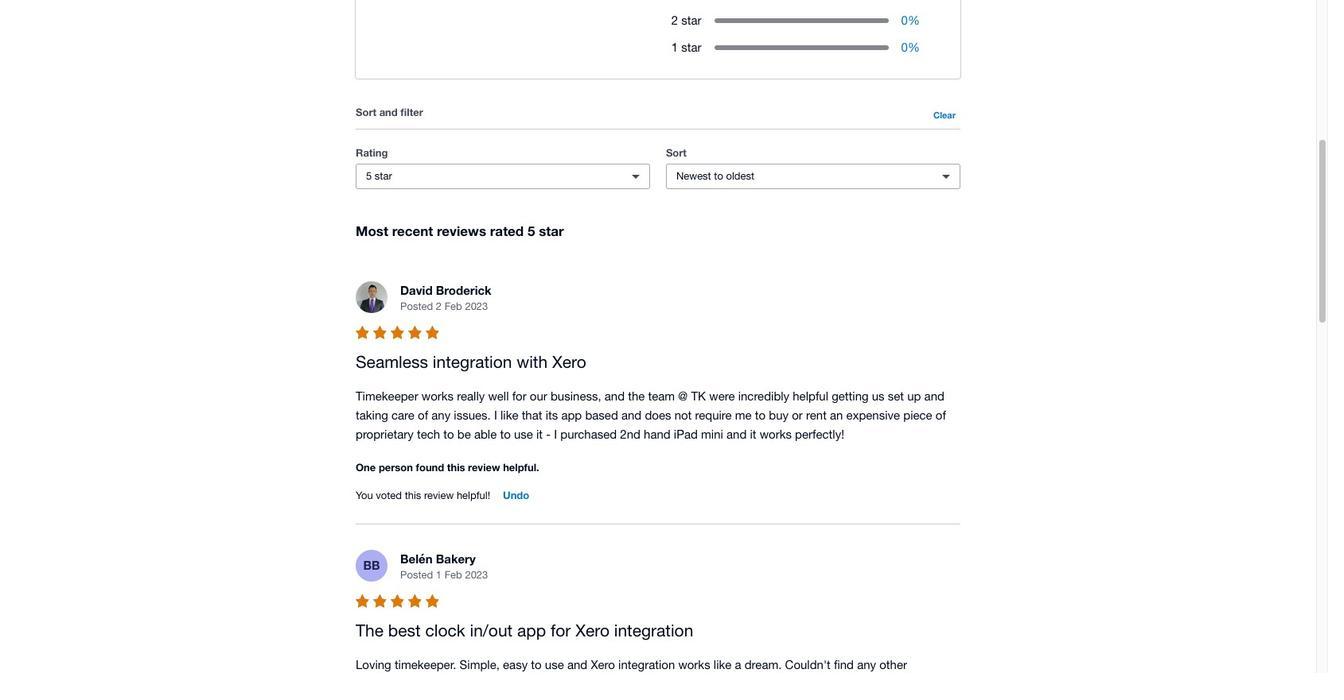 Task type: locate. For each thing, give the bounding box(es) containing it.
2023 inside belén  bakery posted 1 feb 2023
[[465, 570, 488, 582]]

be
[[457, 428, 471, 442]]

star down 2 star
[[681, 41, 701, 54]]

2 horizontal spatial works
[[760, 428, 792, 442]]

2023 inside david broderick posted 2 feb 2023
[[465, 301, 488, 313]]

and left the at the bottom left of the page
[[605, 390, 625, 404]]

1 vertical spatial like
[[714, 659, 732, 672]]

5
[[366, 170, 372, 182], [528, 223, 535, 240]]

%
[[908, 14, 920, 27], [908, 41, 920, 54]]

works down buy
[[760, 428, 792, 442]]

5 right the rated
[[528, 223, 535, 240]]

works left a
[[678, 659, 710, 672]]

rated
[[490, 223, 524, 240]]

to
[[714, 170, 723, 182], [755, 409, 766, 423], [443, 428, 454, 442], [500, 428, 511, 442], [531, 659, 542, 672]]

1 down 2 star
[[671, 41, 678, 54]]

like
[[500, 409, 518, 423], [714, 659, 732, 672]]

1 feb from the top
[[445, 301, 462, 313]]

feb down the broderick
[[445, 301, 462, 313]]

2 % from the top
[[908, 41, 920, 54]]

0 horizontal spatial 2
[[436, 301, 442, 313]]

5 star
[[366, 170, 392, 182]]

0 %
[[901, 14, 920, 27], [901, 41, 920, 54]]

posted down 'belén'
[[400, 570, 433, 582]]

this right found
[[447, 462, 465, 474]]

you voted this review helpful!
[[356, 490, 490, 502]]

feb inside belén  bakery posted 1 feb 2023
[[445, 570, 462, 582]]

posted for best
[[400, 570, 433, 582]]

voted
[[376, 490, 402, 502]]

mini
[[701, 428, 723, 442]]

rating
[[356, 146, 388, 159]]

the
[[356, 621, 384, 640]]

up
[[907, 390, 921, 404]]

0 vertical spatial 5
[[366, 170, 372, 182]]

0 horizontal spatial 5
[[366, 170, 372, 182]]

star down rating in the left of the page
[[375, 170, 392, 182]]

1 of from the left
[[418, 409, 428, 423]]

0 horizontal spatial it
[[536, 428, 543, 442]]

0 vertical spatial use
[[514, 428, 533, 442]]

2nd
[[620, 428, 640, 442]]

app
[[561, 409, 582, 423], [517, 621, 546, 640]]

review up helpful!
[[468, 462, 500, 474]]

like left a
[[714, 659, 732, 672]]

well
[[488, 390, 509, 404]]

sort for sort and filter
[[356, 106, 376, 119]]

0 horizontal spatial like
[[500, 409, 518, 423]]

1 horizontal spatial for
[[551, 621, 571, 640]]

broderick
[[436, 283, 492, 297]]

issues.
[[454, 409, 491, 423]]

and
[[379, 106, 398, 119], [605, 390, 625, 404], [924, 390, 944, 404], [621, 409, 642, 423], [726, 428, 747, 442], [567, 659, 587, 672]]

feb
[[445, 301, 462, 313], [445, 570, 462, 582]]

0 vertical spatial 2
[[671, 14, 678, 27]]

reviews
[[437, 223, 486, 240]]

1
[[671, 41, 678, 54], [436, 570, 442, 582]]

0 horizontal spatial for
[[512, 390, 527, 404]]

1 vertical spatial %
[[908, 41, 920, 54]]

any inside loving timekeeper. simple, easy to use and xero integration works like a dream. couldn't find any other
[[857, 659, 876, 672]]

posted down david
[[400, 301, 433, 313]]

1 vertical spatial xero
[[575, 621, 609, 640]]

0 vertical spatial 0
[[901, 14, 908, 27]]

app up "easy"
[[517, 621, 546, 640]]

use inside timekeeper works really well for our business, and the team @ tk were incredibly helpful getting us set up and taking care of any issues. i like that its app based and does not require me to buy or rent an expensive piece of proprietary tech to be able to use it - i purchased 2nd hand ipad mini and it works perfectly!
[[514, 428, 533, 442]]

like inside loving timekeeper. simple, easy to use and xero integration works like a dream. couldn't find any other
[[714, 659, 732, 672]]

review down one person found this review helpful.
[[424, 490, 454, 502]]

this
[[447, 462, 465, 474], [405, 490, 421, 502]]

like down "well"
[[500, 409, 518, 423]]

sort up "newest"
[[666, 146, 687, 159]]

0 vertical spatial this
[[447, 462, 465, 474]]

1 vertical spatial review
[[424, 490, 454, 502]]

0 horizontal spatial use
[[514, 428, 533, 442]]

were
[[709, 390, 735, 404]]

to right "easy"
[[531, 659, 542, 672]]

sort
[[356, 106, 376, 119], [666, 146, 687, 159]]

i right "-"
[[554, 428, 557, 442]]

integration inside loving timekeeper. simple, easy to use and xero integration works like a dream. couldn't find any other
[[618, 659, 675, 672]]

star
[[681, 14, 701, 27], [681, 41, 701, 54], [375, 170, 392, 182], [539, 223, 564, 240]]

1 % from the top
[[908, 14, 920, 27]]

1 vertical spatial integration
[[614, 621, 693, 640]]

sort up rating in the left of the page
[[356, 106, 376, 119]]

1 vertical spatial feb
[[445, 570, 462, 582]]

best
[[388, 621, 421, 640]]

1 vertical spatial 0
[[901, 41, 908, 54]]

person
[[379, 462, 413, 474]]

loving timekeeper. simple, easy to use and xero integration works like a dream. couldn't find any other
[[356, 659, 910, 674]]

1 0 from the top
[[901, 14, 908, 27]]

2 up 1 star
[[671, 14, 678, 27]]

works left the really
[[422, 390, 454, 404]]

1 vertical spatial 2023
[[465, 570, 488, 582]]

of
[[418, 409, 428, 423], [936, 409, 946, 423]]

clear button
[[929, 104, 960, 126]]

1 horizontal spatial works
[[678, 659, 710, 672]]

1 horizontal spatial sort
[[666, 146, 687, 159]]

2 vertical spatial works
[[678, 659, 710, 672]]

1 vertical spatial posted
[[400, 570, 433, 582]]

1 vertical spatial 1
[[436, 570, 442, 582]]

0 vertical spatial for
[[512, 390, 527, 404]]

use down that
[[514, 428, 533, 442]]

0 % for 1 star
[[901, 41, 920, 54]]

for left our
[[512, 390, 527, 404]]

2
[[671, 14, 678, 27], [436, 301, 442, 313]]

2 feb from the top
[[445, 570, 462, 582]]

0 vertical spatial %
[[908, 14, 920, 27]]

2 vertical spatial integration
[[618, 659, 675, 672]]

2 2023 from the top
[[465, 570, 488, 582]]

2 vertical spatial xero
[[591, 659, 615, 672]]

1 0 % from the top
[[901, 14, 920, 27]]

0 vertical spatial 2023
[[465, 301, 488, 313]]

most
[[356, 223, 388, 240]]

1 horizontal spatial it
[[750, 428, 756, 442]]

1 horizontal spatial like
[[714, 659, 732, 672]]

use right "easy"
[[545, 659, 564, 672]]

2023 down bakery
[[465, 570, 488, 582]]

% for 1 star
[[908, 41, 920, 54]]

1 vertical spatial use
[[545, 659, 564, 672]]

1 horizontal spatial any
[[857, 659, 876, 672]]

feb inside david broderick posted 2 feb 2023
[[445, 301, 462, 313]]

0 vertical spatial i
[[494, 409, 497, 423]]

any right 'find'
[[857, 659, 876, 672]]

1 vertical spatial 0 %
[[901, 41, 920, 54]]

0 vertical spatial 1
[[671, 41, 678, 54]]

david
[[400, 283, 433, 297]]

seamless integration with xero
[[356, 352, 586, 371]]

0 vertical spatial posted
[[400, 301, 433, 313]]

1 horizontal spatial of
[[936, 409, 946, 423]]

this right voted
[[405, 490, 421, 502]]

feb down bakery
[[445, 570, 462, 582]]

star for 1 star
[[681, 41, 701, 54]]

filter
[[401, 106, 423, 119]]

1 vertical spatial 2
[[436, 301, 442, 313]]

2 inside david broderick posted 2 feb 2023
[[436, 301, 442, 313]]

to left "oldest"
[[714, 170, 723, 182]]

posted
[[400, 301, 433, 313], [400, 570, 433, 582]]

2 down the broderick
[[436, 301, 442, 313]]

timekeeper.
[[395, 659, 456, 672]]

and right "easy"
[[567, 659, 587, 672]]

a
[[735, 659, 741, 672]]

any up tech
[[431, 409, 451, 423]]

i down "well"
[[494, 409, 497, 423]]

2 0 % from the top
[[901, 41, 920, 54]]

0 horizontal spatial sort
[[356, 106, 376, 119]]

buy
[[769, 409, 789, 423]]

2 posted from the top
[[400, 570, 433, 582]]

1 vertical spatial app
[[517, 621, 546, 640]]

1 vertical spatial this
[[405, 490, 421, 502]]

posted inside david broderick posted 2 feb 2023
[[400, 301, 433, 313]]

5 down rating in the left of the page
[[366, 170, 372, 182]]

1 vertical spatial 5
[[528, 223, 535, 240]]

1 star
[[671, 41, 701, 54]]

0 vertical spatial 0 %
[[901, 14, 920, 27]]

it down me
[[750, 428, 756, 442]]

star inside popup button
[[375, 170, 392, 182]]

works
[[422, 390, 454, 404], [760, 428, 792, 442], [678, 659, 710, 672]]

xero
[[552, 352, 586, 371], [575, 621, 609, 640], [591, 659, 615, 672]]

0 horizontal spatial this
[[405, 490, 421, 502]]

it
[[536, 428, 543, 442], [750, 428, 756, 442]]

for
[[512, 390, 527, 404], [551, 621, 571, 640]]

star for 2 star
[[681, 14, 701, 27]]

for right in/out
[[551, 621, 571, 640]]

1 horizontal spatial app
[[561, 409, 582, 423]]

incredibly
[[738, 390, 789, 404]]

posted inside belén  bakery posted 1 feb 2023
[[400, 570, 433, 582]]

posted for integration
[[400, 301, 433, 313]]

1 horizontal spatial use
[[545, 659, 564, 672]]

0 horizontal spatial works
[[422, 390, 454, 404]]

and inside loving timekeeper. simple, easy to use and xero integration works like a dream. couldn't find any other
[[567, 659, 587, 672]]

0 horizontal spatial i
[[494, 409, 497, 423]]

newest to oldest
[[676, 170, 754, 182]]

2 0 from the top
[[901, 41, 908, 54]]

0 vertical spatial review
[[468, 462, 500, 474]]

0 horizontal spatial any
[[431, 409, 451, 423]]

the
[[628, 390, 645, 404]]

% for 2 star
[[908, 14, 920, 27]]

0 for 2 star
[[901, 14, 908, 27]]

1 vertical spatial any
[[857, 659, 876, 672]]

1 horizontal spatial 1
[[671, 41, 678, 54]]

0 vertical spatial any
[[431, 409, 451, 423]]

0 vertical spatial like
[[500, 409, 518, 423]]

timekeeper
[[356, 390, 418, 404]]

0 vertical spatial sort
[[356, 106, 376, 119]]

1 vertical spatial sort
[[666, 146, 687, 159]]

1 2023 from the top
[[465, 301, 488, 313]]

star up 1 star
[[681, 14, 701, 27]]

our
[[530, 390, 547, 404]]

1 it from the left
[[536, 428, 543, 442]]

1 horizontal spatial 5
[[528, 223, 535, 240]]

0 vertical spatial app
[[561, 409, 582, 423]]

it left "-"
[[536, 428, 543, 442]]

belén
[[400, 552, 433, 566]]

any inside timekeeper works really well for our business, and the team @ tk were incredibly helpful getting us set up and taking care of any issues. i like that its app based and does not require me to buy or rent an expensive piece of proprietary tech to be able to use it - i purchased 2nd hand ipad mini and it works perfectly!
[[431, 409, 451, 423]]

tech
[[417, 428, 440, 442]]

to right "able"
[[500, 428, 511, 442]]

i
[[494, 409, 497, 423], [554, 428, 557, 442]]

app down business,
[[561, 409, 582, 423]]

any
[[431, 409, 451, 423], [857, 659, 876, 672]]

easy
[[503, 659, 528, 672]]

of right piece
[[936, 409, 946, 423]]

to inside popup button
[[714, 170, 723, 182]]

2023 down the broderick
[[465, 301, 488, 313]]

1 down bakery
[[436, 570, 442, 582]]

1 horizontal spatial this
[[447, 462, 465, 474]]

0
[[901, 14, 908, 27], [901, 41, 908, 54]]

1 posted from the top
[[400, 301, 433, 313]]

to inside loving timekeeper. simple, easy to use and xero integration works like a dream. couldn't find any other
[[531, 659, 542, 672]]

that
[[522, 409, 542, 423]]

0 horizontal spatial 1
[[436, 570, 442, 582]]

1 vertical spatial i
[[554, 428, 557, 442]]

of up tech
[[418, 409, 428, 423]]

0 vertical spatial feb
[[445, 301, 462, 313]]

0 horizontal spatial of
[[418, 409, 428, 423]]



Task type: vqa. For each thing, say whether or not it's contained in the screenshot.
COMPANIES
no



Task type: describe. For each thing, give the bounding box(es) containing it.
to left be
[[443, 428, 454, 442]]

-
[[546, 428, 551, 442]]

0 horizontal spatial app
[[517, 621, 546, 640]]

seamless
[[356, 352, 428, 371]]

and up '2nd'
[[621, 409, 642, 423]]

undo button
[[493, 483, 539, 508]]

find
[[834, 659, 854, 672]]

perfectly!
[[795, 428, 844, 442]]

for inside timekeeper works really well for our business, and the team @ tk were incredibly helpful getting us set up and taking care of any issues. i like that its app based and does not require me to buy or rent an expensive piece of proprietary tech to be able to use it - i purchased 2nd hand ipad mini and it works perfectly!
[[512, 390, 527, 404]]

2 star
[[671, 14, 701, 27]]

really
[[457, 390, 485, 404]]

clock
[[425, 621, 465, 640]]

2 of from the left
[[936, 409, 946, 423]]

one
[[356, 462, 376, 474]]

works inside loving timekeeper. simple, easy to use and xero integration works like a dream. couldn't find any other
[[678, 659, 710, 672]]

1 vertical spatial works
[[760, 428, 792, 442]]

to right me
[[755, 409, 766, 423]]

undo
[[503, 489, 529, 502]]

1 horizontal spatial i
[[554, 428, 557, 442]]

0 vertical spatial xero
[[552, 352, 586, 371]]

david broderick posted 2 feb 2023
[[400, 283, 492, 313]]

based
[[585, 409, 618, 423]]

use inside loving timekeeper. simple, easy to use and xero integration works like a dream. couldn't find any other
[[545, 659, 564, 672]]

set
[[888, 390, 904, 404]]

0 vertical spatial works
[[422, 390, 454, 404]]

tk
[[691, 390, 706, 404]]

belén  bakery posted 1 feb 2023
[[400, 552, 488, 582]]

expensive
[[846, 409, 900, 423]]

5 star button
[[356, 164, 650, 189]]

team
[[648, 390, 675, 404]]

us
[[872, 390, 885, 404]]

found
[[416, 462, 444, 474]]

or
[[792, 409, 803, 423]]

1 horizontal spatial 2
[[671, 14, 678, 27]]

an
[[830, 409, 843, 423]]

one person found this review helpful.
[[356, 462, 539, 474]]

taking
[[356, 409, 388, 423]]

care
[[391, 409, 414, 423]]

in/out
[[470, 621, 513, 640]]

business,
[[551, 390, 601, 404]]

0 horizontal spatial review
[[424, 490, 454, 502]]

sort and filter
[[356, 106, 423, 119]]

and left the filter
[[379, 106, 398, 119]]

you
[[356, 490, 373, 502]]

proprietary
[[356, 428, 414, 442]]

sort for sort
[[666, 146, 687, 159]]

simple,
[[460, 659, 500, 672]]

piece
[[903, 409, 932, 423]]

hand
[[644, 428, 671, 442]]

rent
[[806, 409, 827, 423]]

app inside timekeeper works really well for our business, and the team @ tk were incredibly helpful getting us set up and taking care of any issues. i like that its app based and does not require me to buy or rent an expensive piece of proprietary tech to be able to use it - i purchased 2nd hand ipad mini and it works perfectly!
[[561, 409, 582, 423]]

require
[[695, 409, 732, 423]]

1 horizontal spatial review
[[468, 462, 500, 474]]

able
[[474, 428, 497, 442]]

dream.
[[745, 659, 782, 672]]

does
[[645, 409, 671, 423]]

feb for best
[[445, 570, 462, 582]]

newest
[[676, 170, 711, 182]]

most recent reviews rated 5 star
[[356, 223, 564, 240]]

ipad
[[674, 428, 698, 442]]

timekeeper works really well for our business, and the team @ tk were incredibly helpful getting us set up and taking care of any issues. i like that its app based and does not require me to buy or rent an expensive piece of proprietary tech to be able to use it - i purchased 2nd hand ipad mini and it works perfectly!
[[356, 390, 949, 442]]

5 inside 5 star popup button
[[366, 170, 372, 182]]

helpful.
[[503, 462, 539, 474]]

helpful
[[793, 390, 828, 404]]

like inside timekeeper works really well for our business, and the team @ tk were incredibly helpful getting us set up and taking care of any issues. i like that its app based and does not require me to buy or rent an expensive piece of proprietary tech to be able to use it - i purchased 2nd hand ipad mini and it works perfectly!
[[500, 409, 518, 423]]

0 for 1 star
[[901, 41, 908, 54]]

and right up at the right of page
[[924, 390, 944, 404]]

xero inside loving timekeeper. simple, easy to use and xero integration works like a dream. couldn't find any other
[[591, 659, 615, 672]]

me
[[735, 409, 752, 423]]

loving
[[356, 659, 391, 672]]

star for 5 star
[[375, 170, 392, 182]]

0 vertical spatial integration
[[433, 352, 512, 371]]

feb for integration
[[445, 301, 462, 313]]

getting
[[832, 390, 869, 404]]

and down me
[[726, 428, 747, 442]]

@
[[678, 390, 688, 404]]

1 vertical spatial for
[[551, 621, 571, 640]]

other
[[879, 659, 907, 672]]

bakery
[[436, 552, 476, 566]]

recent
[[392, 223, 433, 240]]

not
[[674, 409, 692, 423]]

bb
[[363, 559, 380, 573]]

with
[[517, 352, 548, 371]]

couldn't
[[785, 659, 831, 672]]

its
[[546, 409, 558, 423]]

0 % for 2 star
[[901, 14, 920, 27]]

2023 for clock
[[465, 570, 488, 582]]

1 inside belén  bakery posted 1 feb 2023
[[436, 570, 442, 582]]

purchased
[[560, 428, 617, 442]]

helpful!
[[457, 490, 490, 502]]

star right the rated
[[539, 223, 564, 240]]

clear
[[933, 109, 956, 120]]

2 it from the left
[[750, 428, 756, 442]]

oldest
[[726, 170, 754, 182]]

2023 for with
[[465, 301, 488, 313]]

the best clock in/out app for xero integration
[[356, 621, 693, 640]]

newest to oldest button
[[666, 164, 960, 189]]



